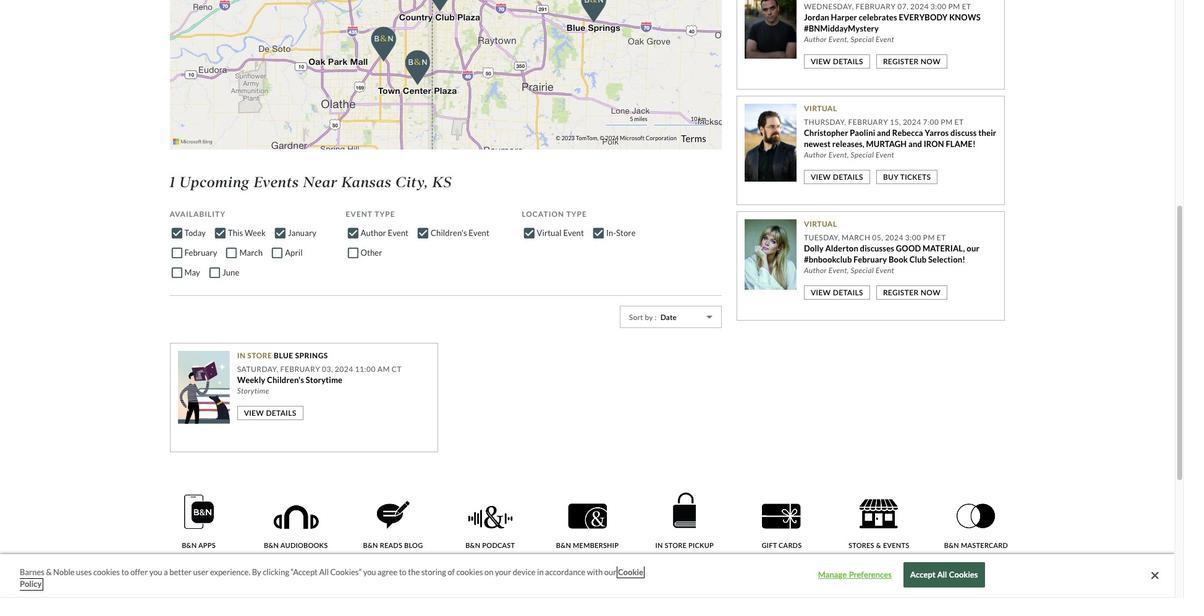 Task type: locate. For each thing, give the bounding box(es) containing it.
store inside in store blue springs saturday, february 03, 2024 11:00 am ct weekly children's storytime storytime
[[248, 351, 272, 361]]

0 horizontal spatial storytime
[[237, 386, 269, 396]]

ct
[[392, 365, 402, 374]]

2024 up everybody
[[911, 2, 929, 11]]

selection!
[[929, 255, 966, 265]]

weekly
[[237, 376, 266, 385]]

offer
[[131, 568, 148, 578]]

virtual for virtual tuesday, march 05, 2024 3:00 pm et dolly alderton discusses good material, our #bnbookclub february book club selection! author event, special event
[[805, 220, 838, 229]]

1 vertical spatial and
[[909, 139, 923, 149]]

view details link down releases,
[[805, 170, 871, 184]]

3:00 up everybody
[[931, 2, 947, 11]]

1 register from the top
[[884, 57, 919, 66]]

releases,
[[833, 139, 865, 149]]

view details link for special
[[805, 54, 871, 68]]

upcoming
[[179, 174, 250, 191]]

1 vertical spatial et
[[955, 117, 964, 127]]

storytime down 03, at the left bottom of page
[[306, 376, 343, 385]]

2 now from the top
[[921, 288, 941, 297]]

storytime down weekly
[[237, 386, 269, 396]]

event, down releases,
[[829, 150, 850, 159]]

1 horizontal spatial store
[[617, 228, 636, 238]]

0 horizontal spatial to
[[122, 568, 129, 578]]

2 event, from the top
[[829, 150, 850, 159]]

et
[[963, 2, 972, 11], [955, 117, 964, 127], [937, 233, 947, 242]]

1 you from the left
[[149, 568, 162, 578]]

special down releases,
[[851, 150, 875, 159]]

the
[[408, 568, 420, 578]]

author inside wednesday, february 07, 2024 3:00 pm et jordan harper celebrates everybody knows #bnmiddaymystery author event, special event
[[805, 34, 827, 44]]

february up 'paolini'
[[849, 117, 889, 127]]

view details for february
[[811, 288, 864, 297]]

register now button for event
[[877, 54, 948, 68]]

virtual
[[805, 104, 838, 113], [805, 220, 838, 229], [537, 228, 562, 238]]

1 horizontal spatial 3:00
[[931, 2, 947, 11]]

springs
[[295, 351, 328, 361]]

special down discusses
[[851, 266, 875, 275]]

view down #bnbookclub
[[811, 288, 831, 297]]

date button
[[621, 302, 722, 333]]

1 vertical spatial register now button
[[877, 285, 948, 300]]

ks
[[433, 174, 452, 191]]

virtual thursday, february 15, 2024 7:00 pm et christopher paolini and rebecca yarros discuss their newest releases, murtagh and iron flame! author event, special event
[[805, 104, 997, 159]]

1 vertical spatial 3:00
[[906, 233, 922, 242]]

2 you from the left
[[363, 568, 376, 578]]

our
[[967, 244, 980, 254], [605, 568, 617, 578]]

1 type from the left
[[375, 210, 396, 219]]

location type
[[522, 210, 587, 219]]

2 register now button from the top
[[877, 285, 948, 300]]

1 vertical spatial &
[[46, 568, 52, 578]]

view details link down weekly
[[237, 406, 303, 420]]

1 vertical spatial pm
[[941, 117, 953, 127]]

register now
[[884, 57, 941, 66], [884, 288, 941, 297]]

b&n podcast
[[466, 542, 515, 550]]

now for book
[[921, 288, 941, 297]]

pm inside virtual tuesday, march 05, 2024 3:00 pm et dolly alderton discusses good material, our #bnbookclub february book club selection! author event, special event
[[924, 233, 936, 242]]

et for discuss
[[955, 117, 964, 127]]

1 vertical spatial now
[[921, 288, 941, 297]]

1 now from the top
[[921, 57, 941, 66]]

2 b&n from the left
[[264, 542, 279, 550]]

and up murtagh on the right top of the page
[[878, 128, 891, 138]]

children's down blue
[[267, 376, 304, 385]]

1 register now from the top
[[884, 57, 941, 66]]

2 type from the left
[[567, 210, 587, 219]]

0 vertical spatial now
[[921, 57, 941, 66]]

iron
[[924, 139, 945, 149]]

pickup
[[689, 542, 714, 550]]

2 special from the top
[[851, 150, 875, 159]]

virtual tuesday, march 05, 2024 3:00 pm et dolly alderton discusses good material, our #bnbookclub february book club selection! author event, special event
[[805, 220, 980, 275]]

pm up yarros
[[941, 117, 953, 127]]

b&n inside b&n apps link
[[182, 542, 197, 550]]

cookie
[[618, 568, 644, 578]]

event
[[876, 34, 895, 44], [876, 150, 895, 159], [388, 228, 409, 238], [469, 228, 490, 238], [564, 228, 584, 238], [876, 266, 895, 275]]

christopher
[[805, 128, 849, 138]]

clicking
[[263, 568, 289, 578]]

0 vertical spatial event,
[[829, 34, 850, 44]]

virtual for virtual thursday, february 15, 2024 7:00 pm et christopher paolini and rebecca yarros discuss their newest releases, murtagh and iron flame! author event, special event
[[805, 104, 838, 113]]

1 vertical spatial children's
[[267, 376, 304, 385]]

february down blue springs link
[[280, 365, 321, 374]]

february inside virtual thursday, february 15, 2024 7:00 pm et christopher paolini and rebecca yarros discuss their newest releases, murtagh and iron flame! author event, special event
[[849, 117, 889, 127]]

cookies right uses
[[93, 568, 120, 578]]

b&n inside b&n podcast link
[[466, 542, 481, 550]]

3 event, from the top
[[829, 266, 850, 275]]

3:00
[[931, 2, 947, 11], [906, 233, 922, 242]]

event, inside virtual tuesday, march 05, 2024 3:00 pm et dolly alderton discusses good material, our #bnbookclub february book club selection! author event, special event
[[829, 266, 850, 275]]

barnes
[[20, 568, 44, 578]]

1 event, from the top
[[829, 34, 850, 44]]

author
[[805, 34, 827, 44], [805, 150, 827, 159], [361, 228, 386, 238], [805, 266, 827, 275]]

view details down releases,
[[811, 172, 864, 182]]

march down week
[[240, 248, 263, 258]]

0 vertical spatial store
[[617, 228, 636, 238]]

better
[[170, 568, 192, 578]]

0 vertical spatial et
[[963, 2, 972, 11]]

1 horizontal spatial storytime
[[306, 376, 343, 385]]

details for february
[[833, 288, 864, 297]]

event, inside virtual thursday, february 15, 2024 7:00 pm et christopher paolini and rebecca yarros discuss their newest releases, murtagh and iron flame! author event, special event
[[829, 150, 850, 159]]

preferences
[[850, 570, 892, 580]]

to left offer
[[122, 568, 129, 578]]

1 horizontal spatial our
[[967, 244, 980, 254]]

5 b&n from the left
[[556, 542, 571, 550]]

view details down weekly
[[244, 408, 297, 418]]

b&n inside b&n audiobooks link
[[264, 542, 279, 550]]

author event
[[361, 228, 409, 238]]

b&n for b&n membership
[[556, 542, 571, 550]]

0 horizontal spatial our
[[605, 568, 617, 578]]

you left the a
[[149, 568, 162, 578]]

0 vertical spatial register
[[884, 57, 919, 66]]

b&n up accordance
[[556, 542, 571, 550]]

1 to from the left
[[122, 568, 129, 578]]

details for newest
[[833, 172, 864, 182]]

view
[[811, 57, 831, 66], [811, 172, 831, 182], [811, 288, 831, 297], [244, 408, 264, 418]]

virtual event
[[537, 228, 584, 238]]

week
[[245, 228, 266, 238]]

details down #bnmiddaymystery
[[833, 57, 864, 66]]

0 horizontal spatial &
[[46, 568, 52, 578]]

& for barnes
[[46, 568, 52, 578]]

pm up material,
[[924, 233, 936, 242]]

3 b&n from the left
[[363, 542, 378, 550]]

view details link for newest
[[805, 170, 871, 184]]

details down #bnbookclub
[[833, 288, 864, 297]]

1 horizontal spatial march
[[842, 233, 871, 242]]

today
[[185, 228, 206, 238]]

february inside wednesday, february 07, 2024 3:00 pm et jordan harper celebrates everybody knows #bnmiddaymystery author event, special event
[[856, 2, 896, 11]]

1
[[170, 174, 175, 191]]

0 vertical spatial our
[[967, 244, 980, 254]]

register down jordan harper celebrates everybody knows #bnmiddaymystery link
[[884, 57, 919, 66]]

7:00
[[924, 117, 940, 127]]

view details
[[811, 57, 864, 66], [811, 172, 864, 182], [811, 288, 864, 297], [244, 408, 297, 418]]

good
[[897, 244, 922, 254]]

type for virtual
[[567, 210, 587, 219]]

weekly children's storytime image
[[178, 351, 230, 424]]

1 b&n from the left
[[182, 542, 197, 550]]

virtual up tuesday,
[[805, 220, 838, 229]]

terms
[[682, 133, 707, 144]]

6 b&n from the left
[[945, 542, 960, 550]]

2024 right the 05,
[[886, 233, 904, 242]]

0 horizontal spatial store
[[248, 351, 272, 361]]

view details down #bnbookclub
[[811, 288, 864, 297]]

& inside privacy alert dialog
[[46, 568, 52, 578]]

agree
[[378, 568, 398, 578]]

b&n for b&n audiobooks
[[264, 542, 279, 550]]

february inside in store blue springs saturday, february 03, 2024 11:00 am ct weekly children's storytime storytime
[[280, 365, 321, 374]]

experience.
[[210, 568, 251, 578]]

book
[[889, 255, 908, 265]]

2024
[[911, 2, 929, 11], [903, 117, 922, 127], [886, 233, 904, 242], [335, 365, 354, 374]]

apps
[[198, 542, 216, 550]]

all right accept
[[938, 570, 948, 580]]

february inside virtual tuesday, march 05, 2024 3:00 pm et dolly alderton discusses good material, our #bnbookclub february book club selection! author event, special event
[[854, 255, 888, 265]]

b&n mastercard
[[945, 542, 1009, 550]]

details
[[833, 57, 864, 66], [833, 172, 864, 182], [833, 288, 864, 297], [266, 408, 297, 418]]

virtual up thursday,
[[805, 104, 838, 113]]

b&n membership link
[[554, 504, 621, 550]]

0 vertical spatial march
[[842, 233, 871, 242]]

tuesday,
[[805, 233, 841, 242]]

now down everybody
[[921, 57, 941, 66]]

& left the noble
[[46, 568, 52, 578]]

celebrates
[[859, 12, 898, 22]]

author down #bnbookclub
[[805, 266, 827, 275]]

1 special from the top
[[851, 34, 875, 44]]

view details link down #bnmiddaymystery
[[805, 54, 871, 68]]

virtual inside virtual thursday, february 15, 2024 7:00 pm et christopher paolini and rebecca yarros discuss their newest releases, murtagh and iron flame! author event, special event
[[805, 104, 838, 113]]

0 horizontal spatial you
[[149, 568, 162, 578]]

february down discusses
[[854, 255, 888, 265]]

0 vertical spatial special
[[851, 34, 875, 44]]

and down rebecca
[[909, 139, 923, 149]]

1 vertical spatial event,
[[829, 150, 850, 159]]

0 vertical spatial register now
[[884, 57, 941, 66]]

view down newest
[[811, 172, 831, 182]]

you
[[149, 568, 162, 578], [363, 568, 376, 578]]

2024 right 03, at the left bottom of page
[[335, 365, 354, 374]]

store for in
[[248, 351, 272, 361]]

register now down club
[[884, 288, 941, 297]]

4 b&n from the left
[[466, 542, 481, 550]]

1 vertical spatial our
[[605, 568, 617, 578]]

event, down #bnmiddaymystery
[[829, 34, 850, 44]]

1 vertical spatial register
[[884, 288, 919, 297]]

1 register now button from the top
[[877, 54, 948, 68]]

mastercard
[[962, 542, 1009, 550]]

author down newest
[[805, 150, 827, 159]]

0 vertical spatial 3:00
[[931, 2, 947, 11]]

event, down #bnbookclub
[[829, 266, 850, 275]]

type up author event
[[375, 210, 396, 219]]

2 register now from the top
[[884, 288, 941, 297]]

et up knows
[[963, 2, 972, 11]]

1 vertical spatial storytime
[[237, 386, 269, 396]]

b&n up clicking
[[264, 542, 279, 550]]

type up virtual event
[[567, 210, 587, 219]]

author down event type
[[361, 228, 386, 238]]

& right the stores on the right bottom of page
[[877, 542, 882, 550]]

cookie policy
[[20, 568, 644, 590]]

0 vertical spatial &
[[877, 542, 882, 550]]

in-
[[607, 228, 617, 238]]

now for event
[[921, 57, 941, 66]]

b&n inside b&n membership link
[[556, 542, 571, 550]]

0 vertical spatial children's
[[431, 228, 467, 238]]

1 horizontal spatial cookies
[[457, 568, 483, 578]]

1 vertical spatial march
[[240, 248, 263, 258]]

details down weekly children's storytime link
[[266, 408, 297, 418]]

1 horizontal spatial type
[[567, 210, 587, 219]]

3 special from the top
[[851, 266, 875, 275]]

et inside virtual thursday, february 15, 2024 7:00 pm et christopher paolini and rebecca yarros discuss their newest releases, murtagh and iron flame! author event, special event
[[955, 117, 964, 127]]

author down 'jordan'
[[805, 34, 827, 44]]

view details link
[[805, 54, 871, 68], [805, 170, 871, 184], [805, 285, 871, 300], [237, 406, 303, 420]]

0 horizontal spatial type
[[375, 210, 396, 219]]

b&n inside "b&n mastercard" link
[[945, 542, 960, 550]]

1 vertical spatial register now
[[884, 288, 941, 297]]

b&n for b&n podcast
[[466, 542, 481, 550]]

february down today
[[185, 248, 217, 258]]

0 horizontal spatial children's
[[267, 376, 304, 385]]

b&n left reads
[[363, 542, 378, 550]]

our right material,
[[967, 244, 980, 254]]

3:00 up good
[[906, 233, 922, 242]]

stores & events
[[849, 542, 910, 550]]

0 horizontal spatial march
[[240, 248, 263, 258]]

weekly children's storytime link
[[237, 376, 343, 385]]

pm for material,
[[924, 233, 936, 242]]

et inside wednesday, february 07, 2024 3:00 pm et jordan harper celebrates everybody knows #bnmiddaymystery author event, special event
[[963, 2, 972, 11]]

et up discuss
[[955, 117, 964, 127]]

dolly alderton discusses good material, our #bnbookclub february book club selection! image
[[745, 220, 797, 290]]

b&n for b&n reads blog
[[363, 542, 378, 550]]

et up material,
[[937, 233, 947, 242]]

manage preferences button
[[817, 564, 894, 588]]

this week
[[228, 228, 266, 238]]

special down #bnmiddaymystery
[[851, 34, 875, 44]]

march up alderton
[[842, 233, 871, 242]]

register down book
[[884, 288, 919, 297]]

event, inside wednesday, february 07, 2024 3:00 pm et jordan harper celebrates everybody knows #bnmiddaymystery author event, special event
[[829, 34, 850, 44]]

2 cookies from the left
[[457, 568, 483, 578]]

0 vertical spatial pm
[[949, 2, 961, 11]]

2 vertical spatial et
[[937, 233, 947, 242]]

event
[[346, 210, 373, 219]]

pm for yarros
[[941, 117, 953, 127]]

2 vertical spatial pm
[[924, 233, 936, 242]]

03,
[[322, 365, 333, 374]]

0 horizontal spatial 3:00
[[906, 233, 922, 242]]

february up celebrates
[[856, 2, 896, 11]]

discuss
[[951, 128, 978, 138]]

0 vertical spatial and
[[878, 128, 891, 138]]

07,
[[898, 2, 909, 11]]

b&n inside b&n reads blog link
[[363, 542, 378, 550]]

2 vertical spatial event,
[[829, 266, 850, 275]]

children's down ks
[[431, 228, 467, 238]]

b&n left 'podcast'
[[466, 542, 481, 550]]

may
[[185, 268, 200, 278]]

harper
[[831, 12, 858, 22]]

accept all cookies button
[[904, 563, 986, 589]]

register now button down club
[[877, 285, 948, 300]]

2 register from the top
[[884, 288, 919, 297]]

0 vertical spatial register now button
[[877, 54, 948, 68]]

store for in-
[[617, 228, 636, 238]]

accept
[[911, 570, 936, 580]]

1 horizontal spatial children's
[[431, 228, 467, 238]]

view down weekly
[[244, 408, 264, 418]]

view details link down #bnbookclub
[[805, 285, 871, 300]]

pm up knows
[[949, 2, 961, 11]]

paolini
[[851, 128, 876, 138]]

our right with
[[605, 568, 617, 578]]

and
[[878, 128, 891, 138], [909, 139, 923, 149]]

2 vertical spatial special
[[851, 266, 875, 275]]

to
[[122, 568, 129, 578], [399, 568, 407, 578]]

1 cookies from the left
[[93, 568, 120, 578]]

event inside wednesday, february 07, 2024 3:00 pm et jordan harper celebrates everybody knows #bnmiddaymystery author event, special event
[[876, 34, 895, 44]]

cookie policy link
[[20, 568, 644, 590]]

discusses
[[861, 244, 895, 254]]

view down #bnmiddaymystery
[[811, 57, 831, 66]]

et inside virtual tuesday, march 05, 2024 3:00 pm et dolly alderton discusses good material, our #bnbookclub february book club selection! author event, special event
[[937, 233, 947, 242]]

0 horizontal spatial cookies
[[93, 568, 120, 578]]

special inside virtual tuesday, march 05, 2024 3:00 pm et dolly alderton discusses good material, our #bnbookclub february book club selection! author event, special event
[[851, 266, 875, 275]]

virtual down location type
[[537, 228, 562, 238]]

register now down jordan harper celebrates everybody knows #bnmiddaymystery link
[[884, 57, 941, 66]]

details down releases,
[[833, 172, 864, 182]]

now
[[921, 57, 941, 66], [921, 288, 941, 297]]

b&n for b&n mastercard
[[945, 542, 960, 550]]

1 vertical spatial special
[[851, 150, 875, 159]]

pm inside virtual thursday, february 15, 2024 7:00 pm et christopher paolini and rebecca yarros discuss their newest releases, murtagh and iron flame! author event, special event
[[941, 117, 953, 127]]

now down club
[[921, 288, 941, 297]]

1 horizontal spatial and
[[909, 139, 923, 149]]

cookies right of
[[457, 568, 483, 578]]

1 horizontal spatial &
[[877, 542, 882, 550]]

2024 up rebecca
[[903, 117, 922, 127]]

to left the the on the bottom left of page
[[399, 568, 407, 578]]

virtual inside virtual tuesday, march 05, 2024 3:00 pm et dolly alderton discusses good material, our #bnbookclub february book club selection! author event, special event
[[805, 220, 838, 229]]

b&n left apps
[[182, 542, 197, 550]]

all right "accept at the left of page
[[319, 568, 329, 578]]

you left agree
[[363, 568, 376, 578]]

a
[[164, 568, 168, 578]]

1 horizontal spatial all
[[938, 570, 948, 580]]

1 horizontal spatial to
[[399, 568, 407, 578]]

city,
[[396, 174, 429, 191]]

christopher paolini and rebecca yarros discuss their newest releases, murtagh and iron flame! image
[[745, 104, 797, 182]]

b&n up "accept all cookies"
[[945, 542, 960, 550]]

register now button down jordan harper celebrates everybody knows #bnmiddaymystery link
[[877, 54, 948, 68]]

gift cards
[[762, 542, 802, 550]]

manage
[[819, 570, 847, 580]]

dolly alderton discusses good material, our #bnbookclub february book club selection! link
[[805, 244, 980, 265]]

1 horizontal spatial you
[[363, 568, 376, 578]]

view details down #bnmiddaymystery
[[811, 57, 864, 66]]

christopher paolini and rebecca yarros discuss their newest releases, murtagh and iron flame! link
[[805, 128, 997, 149]]

device
[[513, 568, 536, 578]]

all inside button
[[938, 570, 948, 580]]

details for special
[[833, 57, 864, 66]]

b&n reads blog link
[[360, 502, 427, 550]]

1 vertical spatial store
[[248, 351, 272, 361]]

user
[[193, 568, 209, 578]]



Task type: describe. For each thing, give the bounding box(es) containing it.
knows
[[950, 12, 981, 22]]

dolly
[[805, 244, 824, 254]]

everybody
[[899, 12, 948, 22]]

author inside virtual tuesday, march 05, 2024 3:00 pm et dolly alderton discusses good material, our #bnbookclub february book club selection! author event, special event
[[805, 266, 827, 275]]

b&n podcast link
[[457, 506, 524, 550]]

3:00 inside wednesday, february 07, 2024 3:00 pm et jordan harper celebrates everybody knows #bnmiddaymystery author event, special event
[[931, 2, 947, 11]]

register for event
[[884, 57, 919, 66]]

murtagh
[[867, 139, 907, 149]]

0 horizontal spatial and
[[878, 128, 891, 138]]

view for february
[[811, 288, 831, 297]]

storing
[[422, 568, 446, 578]]

0 vertical spatial storytime
[[306, 376, 343, 385]]

our inside privacy alert dialog
[[605, 568, 617, 578]]

view details link for february
[[805, 285, 871, 300]]

gift cards link
[[749, 504, 816, 550]]

newest
[[805, 139, 831, 149]]

thursday,
[[805, 117, 847, 127]]

blue springs link
[[274, 351, 328, 361]]

children's inside in store blue springs saturday, february 03, 2024 11:00 am ct weekly children's storytime storytime
[[267, 376, 304, 385]]

this
[[228, 228, 243, 238]]

view for newest
[[811, 172, 831, 182]]

by
[[252, 568, 261, 578]]

your
[[495, 568, 512, 578]]

b&n mastercard link
[[943, 504, 1010, 550]]

june
[[223, 268, 240, 278]]

register now for event
[[884, 57, 941, 66]]

register now for book
[[884, 288, 941, 297]]

tickets
[[901, 172, 932, 182]]

date
[[659, 313, 677, 322]]

1 upcoming events near kansas city, ks
[[170, 174, 452, 191]]

2024 inside in store blue springs saturday, february 03, 2024 11:00 am ct weekly children's storytime storytime
[[335, 365, 354, 374]]

jordan
[[805, 12, 830, 22]]

view for special
[[811, 57, 831, 66]]

special inside wednesday, february 07, 2024 3:00 pm et jordan harper celebrates everybody knows #bnmiddaymystery author event, special event
[[851, 34, 875, 44]]

accordance
[[545, 568, 586, 578]]

in store pickup link
[[652, 493, 718, 550]]

blue
[[274, 351, 294, 361]]

rebecca
[[893, 128, 924, 138]]

b&n apps link
[[165, 494, 232, 550]]

terms link
[[682, 133, 707, 144]]

alderton
[[826, 244, 859, 254]]

events
[[254, 174, 299, 191]]

2024 inside wednesday, february 07, 2024 3:00 pm et jordan harper celebrates everybody knows #bnmiddaymystery author event, special event
[[911, 2, 929, 11]]

of
[[448, 568, 455, 578]]

3:00 inside virtual tuesday, march 05, 2024 3:00 pm et dolly alderton discusses good material, our #bnbookclub february book club selection! author event, special event
[[906, 233, 922, 242]]

#bnmiddaymystery
[[805, 24, 879, 34]]

in store pickup
[[656, 542, 714, 550]]

buy tickets
[[884, 172, 932, 182]]

0 horizontal spatial all
[[319, 568, 329, 578]]

event inside virtual tuesday, march 05, 2024 3:00 pm et dolly alderton discusses good material, our #bnbookclub february book club selection! author event, special event
[[876, 266, 895, 275]]

their
[[979, 128, 997, 138]]

view details for special
[[811, 57, 864, 66]]

april
[[285, 248, 303, 258]]

virtual for virtual event
[[537, 228, 562, 238]]

type for author
[[375, 210, 396, 219]]

on
[[485, 568, 494, 578]]

b&n audiobooks link
[[263, 505, 329, 550]]

special inside virtual thursday, february 15, 2024 7:00 pm et christopher paolini and rebecca yarros discuss their newest releases, murtagh and iron flame! author event, special event
[[851, 150, 875, 159]]

b&n reads blog
[[363, 542, 423, 550]]

privacy alert dialog
[[0, 555, 1176, 599]]

policy
[[20, 580, 42, 590]]

2 to from the left
[[399, 568, 407, 578]]

pm inside wednesday, february 07, 2024 3:00 pm et jordan harper celebrates everybody knows #bnmiddaymystery author event, special event
[[949, 2, 961, 11]]

in store blue springs saturday, february 03, 2024 11:00 am ct weekly children's storytime storytime
[[237, 351, 402, 396]]

view details for newest
[[811, 172, 864, 182]]

manage preferences
[[819, 570, 892, 580]]

availability
[[170, 210, 226, 219]]

"accept
[[291, 568, 318, 578]]

15,
[[891, 117, 902, 127]]

podcast
[[483, 542, 515, 550]]

& for stores
[[877, 542, 882, 550]]

our inside virtual tuesday, march 05, 2024 3:00 pm et dolly alderton discusses good material, our #bnbookclub february book club selection! author event, special event
[[967, 244, 980, 254]]

author inside virtual thursday, february 15, 2024 7:00 pm et christopher paolini and rebecca yarros discuss their newest releases, murtagh and iron flame! author event, special event
[[805, 150, 827, 159]]

near
[[303, 174, 338, 191]]

in
[[237, 351, 246, 361]]

b&n for b&n apps
[[182, 542, 197, 550]]

2024 inside virtual tuesday, march 05, 2024 3:00 pm et dolly alderton discusses good material, our #bnbookclub february book club selection! author event, special event
[[886, 233, 904, 242]]

saturday,
[[237, 365, 279, 374]]

accept all cookies
[[911, 570, 979, 580]]

cards
[[779, 542, 802, 550]]

stores & events link
[[846, 500, 913, 550]]

noble
[[53, 568, 75, 578]]

march inside virtual tuesday, march 05, 2024 3:00 pm et dolly alderton discusses good material, our #bnbookclub february book club selection! author event, special event
[[842, 233, 871, 242]]

et for our
[[937, 233, 947, 242]]

jordan harper celebrates everybody knows #bnmiddaymystery image
[[745, 0, 797, 59]]

gift
[[762, 542, 777, 550]]

blog
[[404, 542, 423, 550]]

kansas
[[342, 174, 392, 191]]

b&n membership
[[556, 542, 619, 550]]

#bnbookclub
[[805, 255, 852, 265]]

in
[[537, 568, 544, 578]]

audiobooks
[[281, 542, 328, 550]]

buy tickets button
[[877, 170, 938, 184]]

register for book
[[884, 288, 919, 297]]

cookies"
[[331, 568, 362, 578]]

barnes & noble uses cookies to offer you a better user experience. by clicking "accept all cookies" you agree to the storing of cookies on your device in accordance with our
[[20, 568, 618, 578]]

register now button for book
[[877, 285, 948, 300]]

event inside virtual thursday, february 15, 2024 7:00 pm et christopher paolini and rebecca yarros discuss their newest releases, murtagh and iron flame! author event, special event
[[876, 150, 895, 159]]

2024 inside virtual thursday, february 15, 2024 7:00 pm et christopher paolini and rebecca yarros discuss their newest releases, murtagh and iron flame! author event, special event
[[903, 117, 922, 127]]

events
[[884, 542, 910, 550]]



Task type: vqa. For each thing, say whether or not it's contained in the screenshot.
1st the "VIEW DETAILS" from the bottom of the page
no



